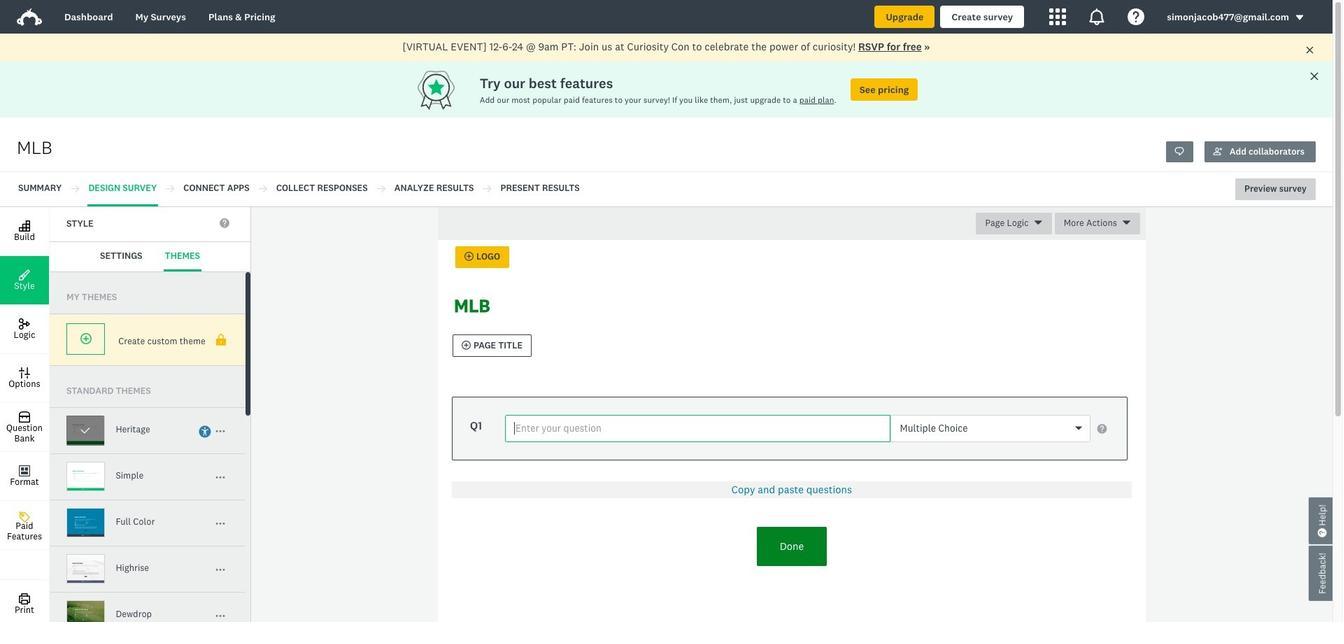 Task type: vqa. For each thing, say whether or not it's contained in the screenshot.
"workgroup icon"
no



Task type: locate. For each thing, give the bounding box(es) containing it.
0 horizontal spatial products icon image
[[1050, 8, 1067, 25]]

x image
[[1306, 45, 1315, 54]]

1 horizontal spatial products icon image
[[1089, 8, 1106, 25]]

products icon image
[[1050, 8, 1067, 25], [1089, 8, 1106, 25]]



Task type: describe. For each thing, give the bounding box(es) containing it.
rewards image
[[415, 67, 480, 112]]

1 products icon image from the left
[[1050, 8, 1067, 25]]

help icon image
[[1128, 8, 1145, 25]]

2 products icon image from the left
[[1089, 8, 1106, 25]]

surveymonkey logo image
[[17, 8, 42, 26]]

dropdown arrow image
[[1295, 13, 1305, 23]]



